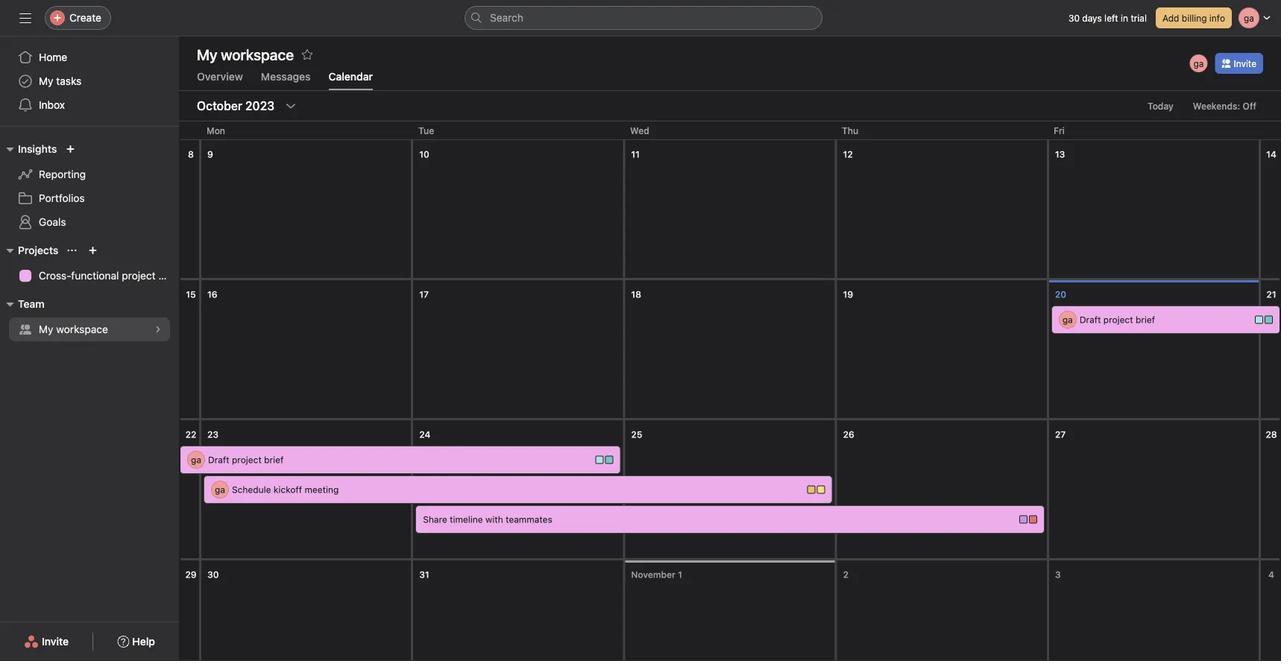 Task type: describe. For each thing, give the bounding box(es) containing it.
1 vertical spatial invite button
[[14, 629, 78, 656]]

info
[[1210, 13, 1226, 23]]

timeline
[[450, 515, 483, 525]]

ga down '22' on the left bottom
[[191, 455, 201, 466]]

teammates
[[506, 515, 553, 525]]

home link
[[9, 46, 170, 69]]

ga down the 20
[[1063, 315, 1074, 325]]

add
[[1163, 13, 1180, 23]]

cross-
[[39, 270, 71, 282]]

24
[[419, 430, 431, 440]]

cross-functional project plan
[[39, 270, 179, 282]]

my tasks
[[39, 75, 82, 87]]

overview button
[[197, 71, 243, 90]]

2
[[844, 570, 849, 581]]

23
[[207, 430, 219, 440]]

28
[[1266, 430, 1278, 440]]

1 horizontal spatial draft
[[1080, 315, 1102, 325]]

meeting
[[305, 485, 339, 495]]

my workspace
[[39, 323, 108, 336]]

billing
[[1182, 13, 1208, 23]]

trial
[[1131, 13, 1148, 23]]

my workspace link
[[9, 318, 170, 342]]

help
[[132, 636, 155, 648]]

20
[[1056, 290, 1067, 300]]

0 vertical spatial project
[[122, 270, 156, 282]]

projects element
[[0, 237, 179, 291]]

plan
[[159, 270, 179, 282]]

30 for 30
[[207, 570, 219, 581]]

wed
[[630, 125, 650, 136]]

new image
[[66, 145, 75, 154]]

goals
[[39, 216, 66, 228]]

reporting link
[[9, 163, 170, 187]]

mon
[[207, 125, 225, 136]]

add to starred image
[[301, 48, 313, 60]]

0 vertical spatial draft project brief
[[1080, 315, 1156, 325]]

days
[[1083, 13, 1103, 23]]

4
[[1269, 570, 1275, 581]]

goals link
[[9, 210, 170, 234]]

projects button
[[0, 242, 59, 260]]

add billing info
[[1163, 13, 1226, 23]]

share
[[423, 515, 448, 525]]

share timeline with teammates
[[423, 515, 553, 525]]

my for my tasks
[[39, 75, 53, 87]]

in
[[1121, 13, 1129, 23]]

team
[[18, 298, 45, 310]]

my tasks link
[[9, 69, 170, 93]]

calendar
[[329, 71, 373, 83]]

0 horizontal spatial brief
[[264, 455, 284, 466]]

kickoff
[[274, 485, 302, 495]]

0 horizontal spatial draft
[[208, 455, 230, 466]]

november
[[632, 570, 676, 581]]

messages button
[[261, 71, 311, 90]]

insights element
[[0, 136, 179, 237]]

invite for the bottom invite button
[[42, 636, 69, 648]]

17
[[419, 290, 429, 300]]

25
[[632, 430, 643, 440]]

insights
[[18, 143, 57, 155]]

schedule kickoff meeting
[[232, 485, 339, 495]]

october 2023
[[197, 99, 275, 113]]

15
[[186, 290, 196, 300]]

weekends:
[[1194, 101, 1241, 111]]

global element
[[0, 37, 179, 126]]

fri
[[1054, 125, 1065, 136]]

weekends: off button
[[1187, 96, 1264, 116]]

26
[[844, 430, 855, 440]]

3
[[1056, 570, 1061, 581]]

27
[[1056, 430, 1066, 440]]

messages
[[261, 71, 311, 83]]

left
[[1105, 13, 1119, 23]]



Task type: vqa. For each thing, say whether or not it's contained in the screenshot.
"Starred" element
no



Task type: locate. For each thing, give the bounding box(es) containing it.
invite button
[[1216, 53, 1264, 74], [14, 629, 78, 656]]

0 horizontal spatial project
[[122, 270, 156, 282]]

ga down billing
[[1194, 58, 1205, 69]]

14
[[1267, 149, 1277, 160]]

2 vertical spatial project
[[232, 455, 262, 466]]

1 vertical spatial draft
[[208, 455, 230, 466]]

projects
[[18, 244, 59, 257]]

0 vertical spatial invite button
[[1216, 53, 1264, 74]]

9
[[207, 149, 213, 160]]

0 horizontal spatial draft project brief
[[208, 455, 284, 466]]

13
[[1056, 149, 1066, 160]]

0 horizontal spatial 30
[[207, 570, 219, 581]]

workspace
[[56, 323, 108, 336]]

0 vertical spatial my
[[39, 75, 53, 87]]

november 1
[[632, 570, 683, 581]]

2 horizontal spatial project
[[1104, 315, 1134, 325]]

search button
[[465, 6, 823, 30]]

home
[[39, 51, 67, 63]]

30 left days
[[1069, 13, 1080, 23]]

1 horizontal spatial 30
[[1069, 13, 1080, 23]]

0 vertical spatial brief
[[1136, 315, 1156, 325]]

portfolios
[[39, 192, 85, 204]]

1 vertical spatial my
[[39, 323, 53, 336]]

16
[[207, 290, 218, 300]]

brief
[[1136, 315, 1156, 325], [264, 455, 284, 466]]

10
[[419, 149, 430, 160]]

21
[[1267, 290, 1277, 300]]

1
[[678, 570, 683, 581]]

1 horizontal spatial brief
[[1136, 315, 1156, 325]]

new project or portfolio image
[[88, 246, 97, 255]]

ga
[[1194, 58, 1205, 69], [1063, 315, 1074, 325], [191, 455, 201, 466], [215, 485, 225, 495]]

draft
[[1080, 315, 1102, 325], [208, 455, 230, 466]]

12
[[844, 149, 853, 160]]

0 vertical spatial 30
[[1069, 13, 1080, 23]]

weekends: off
[[1194, 101, 1257, 111]]

functional
[[71, 270, 119, 282]]

team button
[[0, 295, 45, 313]]

teams element
[[0, 291, 179, 345]]

0 horizontal spatial invite button
[[14, 629, 78, 656]]

thu
[[842, 125, 859, 136]]

inbox link
[[9, 93, 170, 117]]

my inside global element
[[39, 75, 53, 87]]

pick month image
[[285, 100, 297, 112]]

1 horizontal spatial invite
[[1234, 58, 1257, 69]]

29
[[185, 570, 197, 581]]

calendar button
[[329, 71, 373, 90]]

0 vertical spatial draft
[[1080, 315, 1102, 325]]

30 right 29
[[207, 570, 219, 581]]

my inside teams "element"
[[39, 323, 53, 336]]

help button
[[108, 629, 165, 656]]

create
[[69, 12, 101, 24]]

1 vertical spatial draft project brief
[[208, 455, 284, 466]]

tasks
[[56, 75, 82, 87]]

0 horizontal spatial invite
[[42, 636, 69, 648]]

ga left schedule
[[215, 485, 225, 495]]

my for my workspace
[[39, 323, 53, 336]]

30 days left in trial
[[1069, 13, 1148, 23]]

0 vertical spatial invite
[[1234, 58, 1257, 69]]

31
[[419, 570, 430, 581]]

1 vertical spatial invite
[[42, 636, 69, 648]]

1 vertical spatial brief
[[264, 455, 284, 466]]

reporting
[[39, 168, 86, 181]]

cross-functional project plan link
[[9, 264, 179, 288]]

my
[[39, 75, 53, 87], [39, 323, 53, 336]]

1 vertical spatial 30
[[207, 570, 219, 581]]

30 for 30 days left in trial
[[1069, 13, 1080, 23]]

1 vertical spatial project
[[1104, 315, 1134, 325]]

30
[[1069, 13, 1080, 23], [207, 570, 219, 581]]

1 my from the top
[[39, 75, 53, 87]]

draft project brief
[[1080, 315, 1156, 325], [208, 455, 284, 466]]

hide sidebar image
[[19, 12, 31, 24]]

create button
[[45, 6, 111, 30]]

19
[[844, 290, 854, 300]]

insights button
[[0, 140, 57, 158]]

2 my from the top
[[39, 323, 53, 336]]

with
[[486, 515, 503, 525]]

invite for invite button to the right
[[1234, 58, 1257, 69]]

11
[[632, 149, 640, 160]]

overview
[[197, 71, 243, 83]]

my down team
[[39, 323, 53, 336]]

today
[[1148, 101, 1174, 111]]

portfolios link
[[9, 187, 170, 210]]

1 horizontal spatial invite button
[[1216, 53, 1264, 74]]

22
[[185, 430, 197, 440]]

8
[[188, 149, 194, 160]]

project
[[122, 270, 156, 282], [1104, 315, 1134, 325], [232, 455, 262, 466]]

1 horizontal spatial project
[[232, 455, 262, 466]]

today button
[[1142, 96, 1181, 116]]

search
[[490, 12, 524, 24]]

schedule
[[232, 485, 271, 495]]

add billing info button
[[1156, 7, 1233, 28]]

off
[[1243, 101, 1257, 111]]

my left tasks
[[39, 75, 53, 87]]

18
[[632, 290, 642, 300]]

tue
[[419, 125, 434, 136]]

show options, current sort, top image
[[67, 246, 76, 255]]

inbox
[[39, 99, 65, 111]]

see details, my workspace image
[[154, 325, 163, 334]]

invite
[[1234, 58, 1257, 69], [42, 636, 69, 648]]

search list box
[[465, 6, 823, 30]]

1 horizontal spatial draft project brief
[[1080, 315, 1156, 325]]

my workspace
[[197, 46, 294, 63]]



